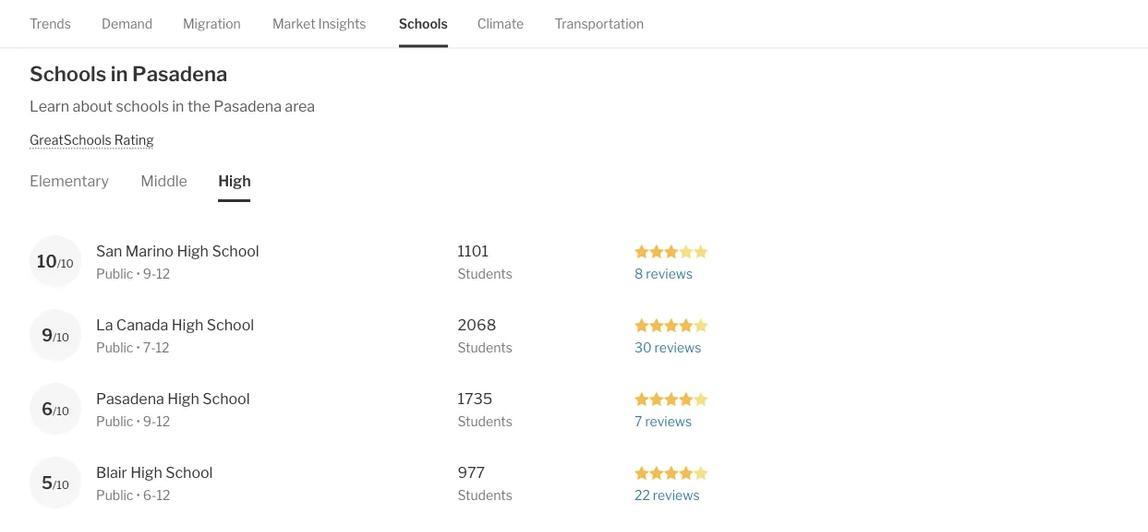 Task type: describe. For each thing, give the bounding box(es) containing it.
/10 for 5
[[53, 479, 69, 493]]

canada
[[116, 317, 169, 335]]

migration link
[[183, 0, 241, 47]]

schools for schools
[[399, 16, 448, 31]]

high inside san marino high school public • 9-12
[[177, 243, 209, 261]]

30 reviews
[[635, 341, 702, 357]]

977 students
[[458, 464, 513, 505]]

greatschools rating
[[30, 132, 154, 148]]

san marino high school button
[[96, 241, 350, 263]]

blair high school button
[[96, 463, 350, 485]]

1 vertical spatial pasadena
[[214, 97, 282, 115]]

la canada high school public • 7-12
[[96, 317, 254, 357]]

12 inside san marino high school public • 9-12
[[157, 267, 170, 283]]

6-
[[143, 489, 157, 505]]

marino
[[126, 243, 174, 261]]

reviews for 10
[[646, 267, 693, 283]]

transportation link
[[555, 0, 644, 47]]

rating
[[114, 132, 154, 148]]

school inside san marino high school public • 9-12
[[212, 243, 259, 261]]

10
[[37, 252, 57, 272]]

students for 6
[[458, 415, 513, 431]]

schools
[[116, 97, 169, 115]]

learn
[[30, 97, 69, 115]]

1101
[[458, 243, 489, 261]]

area
[[285, 97, 315, 115]]

high inside la canada high school public • 7-12
[[172, 317, 204, 335]]

1 horizontal spatial in
[[172, 97, 184, 115]]

5
[[42, 474, 53, 494]]

trends link
[[30, 0, 71, 47]]

1735 students
[[458, 390, 513, 431]]

trends
[[30, 16, 71, 31]]

the
[[187, 97, 210, 115]]

transportation
[[555, 16, 644, 31]]

12 inside pasadena high school public • 9-12
[[157, 415, 170, 431]]

schools for schools in pasadena
[[30, 62, 107, 87]]

rating 4.0 out of 5 element for 6
[[635, 391, 709, 407]]

high right middle
[[218, 172, 251, 190]]

6
[[42, 400, 53, 420]]

climate
[[478, 16, 524, 31]]

rating 4.0 out of 5 element for 9
[[635, 317, 709, 333]]

high inside blair high school public • 6-12
[[130, 464, 162, 482]]

8 reviews
[[635, 267, 693, 283]]

students for 10
[[458, 267, 513, 283]]

public inside pasadena high school public • 9-12
[[96, 415, 133, 431]]

• inside san marino high school public • 9-12
[[136, 267, 140, 283]]

san
[[96, 243, 122, 261]]

9- inside san marino high school public • 9-12
[[143, 267, 157, 283]]

1735
[[458, 390, 493, 408]]

middle
[[141, 172, 187, 190]]

12 inside blair high school public • 6-12
[[157, 489, 170, 505]]

school inside pasadena high school public • 9-12
[[203, 390, 250, 408]]

/10 for 6
[[53, 405, 69, 419]]

about
[[73, 97, 113, 115]]

market insights
[[273, 16, 366, 31]]

• inside pasadena high school public • 9-12
[[136, 415, 140, 431]]

9- inside pasadena high school public • 9-12
[[143, 415, 157, 431]]

students for 9
[[458, 341, 513, 357]]



Task type: locate. For each thing, give the bounding box(es) containing it.
high down la canada high school public • 7-12
[[167, 390, 199, 408]]

high
[[218, 172, 251, 190], [177, 243, 209, 261], [172, 317, 204, 335], [167, 390, 199, 408], [130, 464, 162, 482]]

reviews down rating 3.0 out of 5 element
[[646, 267, 693, 283]]

5 /10
[[42, 474, 69, 494]]

1 public from the top
[[96, 267, 133, 283]]

climate link
[[478, 0, 524, 47]]

in
[[111, 62, 128, 87], [172, 97, 184, 115]]

/10 for 10
[[57, 257, 74, 271]]

8
[[635, 267, 644, 283]]

1 vertical spatial 9-
[[143, 415, 157, 431]]

reviews right 7
[[645, 415, 692, 431]]

22 reviews
[[635, 489, 700, 505]]

2 9- from the top
[[143, 415, 157, 431]]

7
[[635, 415, 643, 431]]

reviews for 6
[[645, 415, 692, 431]]

0 horizontal spatial schools
[[30, 62, 107, 87]]

• left 7-
[[136, 341, 140, 357]]

rating 3.0 out of 5 element
[[635, 244, 709, 259]]

1101 students
[[458, 243, 513, 283]]

12 down marino
[[157, 267, 170, 283]]

rating 4.0 out of 5 element up 22 reviews
[[635, 465, 709, 481]]

/10 inside the 5 /10
[[53, 479, 69, 493]]

public inside la canada high school public • 7-12
[[96, 341, 133, 357]]

7-
[[143, 341, 156, 357]]

•
[[136, 267, 140, 283], [136, 341, 140, 357], [136, 415, 140, 431], [136, 489, 140, 505]]

schools up learn
[[30, 62, 107, 87]]

rating 4.0 out of 5 element up 7 reviews
[[635, 391, 709, 407]]

elementary element
[[30, 149, 109, 203]]

9- up blair high school public • 6-12
[[143, 415, 157, 431]]

high right 'canada'
[[172, 317, 204, 335]]

reviews for 5
[[653, 489, 700, 505]]

public down blair
[[96, 489, 133, 505]]

2 rating 4.0 out of 5 element from the top
[[635, 391, 709, 407]]

students down 977
[[458, 489, 513, 505]]

pasadena inside pasadena high school public • 9-12
[[96, 390, 164, 408]]

pasadena high school public • 9-12
[[96, 390, 250, 431]]

977
[[458, 464, 485, 482]]

san marino high school public • 9-12
[[96, 243, 259, 283]]

pasadena up the learn about schools in the pasadena area at the top of page
[[132, 62, 228, 87]]

pasadena down 7-
[[96, 390, 164, 408]]

school down pasadena high school public • 9-12 at the bottom
[[166, 464, 213, 482]]

la canada high school button
[[96, 315, 350, 337]]

in left the the
[[172, 97, 184, 115]]

rating 4.0 out of 5 element
[[635, 317, 709, 333], [635, 391, 709, 407], [635, 465, 709, 481]]

insights
[[318, 16, 366, 31]]

students
[[458, 267, 513, 283], [458, 341, 513, 357], [458, 415, 513, 431], [458, 489, 513, 505]]

6 /10
[[42, 400, 69, 420]]

reviews right 30
[[655, 341, 702, 357]]

30
[[635, 341, 652, 357]]

in up schools at the top of page
[[111, 62, 128, 87]]

9
[[42, 326, 53, 346]]

migration
[[183, 16, 241, 31]]

reviews
[[646, 267, 693, 283], [655, 341, 702, 357], [645, 415, 692, 431], [653, 489, 700, 505]]

• left '6-'
[[136, 489, 140, 505]]

1 vertical spatial in
[[172, 97, 184, 115]]

10 /10
[[37, 252, 74, 272]]

blair high school public • 6-12
[[96, 464, 213, 505]]

demand link
[[102, 0, 153, 47]]

/10 left blair
[[53, 479, 69, 493]]

• inside la canada high school public • 7-12
[[136, 341, 140, 357]]

12 up blair high school public • 6-12
[[157, 415, 170, 431]]

reviews right 22
[[653, 489, 700, 505]]

school
[[212, 243, 259, 261], [207, 317, 254, 335], [203, 390, 250, 408], [166, 464, 213, 482]]

/10 for 9
[[53, 331, 69, 345]]

school inside blair high school public • 6-12
[[166, 464, 213, 482]]

22
[[635, 489, 650, 505]]

learn about schools in the pasadena area
[[30, 97, 315, 115]]

12 inside la canada high school public • 7-12
[[156, 341, 170, 357]]

public down la
[[96, 341, 133, 357]]

0 vertical spatial 9-
[[143, 267, 157, 283]]

school down san marino high school button
[[207, 317, 254, 335]]

students for 5
[[458, 489, 513, 505]]

pasadena
[[132, 62, 228, 87], [214, 97, 282, 115], [96, 390, 164, 408]]

2 vertical spatial pasadena
[[96, 390, 164, 408]]

0 vertical spatial pasadena
[[132, 62, 228, 87]]

1 students from the top
[[458, 267, 513, 283]]

• inside blair high school public • 6-12
[[136, 489, 140, 505]]

9-
[[143, 267, 157, 283], [143, 415, 157, 431]]

1 rating 4.0 out of 5 element from the top
[[635, 317, 709, 333]]

school up la canada high school button
[[212, 243, 259, 261]]

public
[[96, 267, 133, 283], [96, 341, 133, 357], [96, 415, 133, 431], [96, 489, 133, 505]]

high up '6-'
[[130, 464, 162, 482]]

1 horizontal spatial schools
[[399, 16, 448, 31]]

public down san
[[96, 267, 133, 283]]

blair
[[96, 464, 127, 482]]

/10 inside 10 /10
[[57, 257, 74, 271]]

0 horizontal spatial in
[[111, 62, 128, 87]]

2 • from the top
[[136, 341, 140, 357]]

public inside san marino high school public • 9-12
[[96, 267, 133, 283]]

schools
[[399, 16, 448, 31], [30, 62, 107, 87]]

demand
[[102, 16, 153, 31]]

schools in pasadena
[[30, 62, 228, 87]]

/10 left la
[[53, 331, 69, 345]]

middle element
[[141, 149, 187, 203]]

school inside la canada high school public • 7-12
[[207, 317, 254, 335]]

/10
[[57, 257, 74, 271], [53, 331, 69, 345], [53, 405, 69, 419], [53, 479, 69, 493]]

2 students from the top
[[458, 341, 513, 357]]

elementary
[[30, 172, 109, 190]]

1 vertical spatial schools
[[30, 62, 107, 87]]

school down la canada high school button
[[203, 390, 250, 408]]

pasadena high school button
[[96, 389, 350, 411]]

market
[[273, 16, 316, 31]]

high element
[[218, 149, 251, 203]]

1 9- from the top
[[143, 267, 157, 283]]

9 /10
[[42, 326, 69, 346]]

4 public from the top
[[96, 489, 133, 505]]

public inside blair high school public • 6-12
[[96, 489, 133, 505]]

• down marino
[[136, 267, 140, 283]]

2068
[[458, 317, 497, 335]]

students down "1101"
[[458, 267, 513, 283]]

0 vertical spatial schools
[[399, 16, 448, 31]]

4 students from the top
[[458, 489, 513, 505]]

12 down 'canada'
[[156, 341, 170, 357]]

3 • from the top
[[136, 415, 140, 431]]

high right marino
[[177, 243, 209, 261]]

3 rating 4.0 out of 5 element from the top
[[635, 465, 709, 481]]

rating 4.0 out of 5 element up "30 reviews"
[[635, 317, 709, 333]]

pasadena right the the
[[214, 97, 282, 115]]

2 public from the top
[[96, 341, 133, 357]]

0 vertical spatial rating 4.0 out of 5 element
[[635, 317, 709, 333]]

3 students from the top
[[458, 415, 513, 431]]

/10 left san
[[57, 257, 74, 271]]

schools left "climate"
[[399, 16, 448, 31]]

schools link
[[399, 0, 448, 47]]

reviews for 9
[[655, 341, 702, 357]]

/10 inside 6 /10
[[53, 405, 69, 419]]

students down "2068"
[[458, 341, 513, 357]]

9- down marino
[[143, 267, 157, 283]]

la
[[96, 317, 113, 335]]

12 down blair high school button in the bottom of the page
[[157, 489, 170, 505]]

/10 up the 5 /10
[[53, 405, 69, 419]]

2068 students
[[458, 317, 513, 357]]

2 vertical spatial rating 4.0 out of 5 element
[[635, 465, 709, 481]]

3 public from the top
[[96, 415, 133, 431]]

12
[[157, 267, 170, 283], [156, 341, 170, 357], [157, 415, 170, 431], [157, 489, 170, 505]]

public up blair
[[96, 415, 133, 431]]

market insights link
[[273, 0, 366, 47]]

greatschools
[[30, 132, 112, 148]]

rating 4.0 out of 5 element for 5
[[635, 465, 709, 481]]

4 • from the top
[[136, 489, 140, 505]]

7 reviews
[[635, 415, 692, 431]]

0 vertical spatial in
[[111, 62, 128, 87]]

high inside pasadena high school public • 9-12
[[167, 390, 199, 408]]

students down 1735
[[458, 415, 513, 431]]

/10 inside "9 /10"
[[53, 331, 69, 345]]

• up blair high school public • 6-12
[[136, 415, 140, 431]]

1 • from the top
[[136, 267, 140, 283]]

1 vertical spatial rating 4.0 out of 5 element
[[635, 391, 709, 407]]



Task type: vqa. For each thing, say whether or not it's contained in the screenshot.


